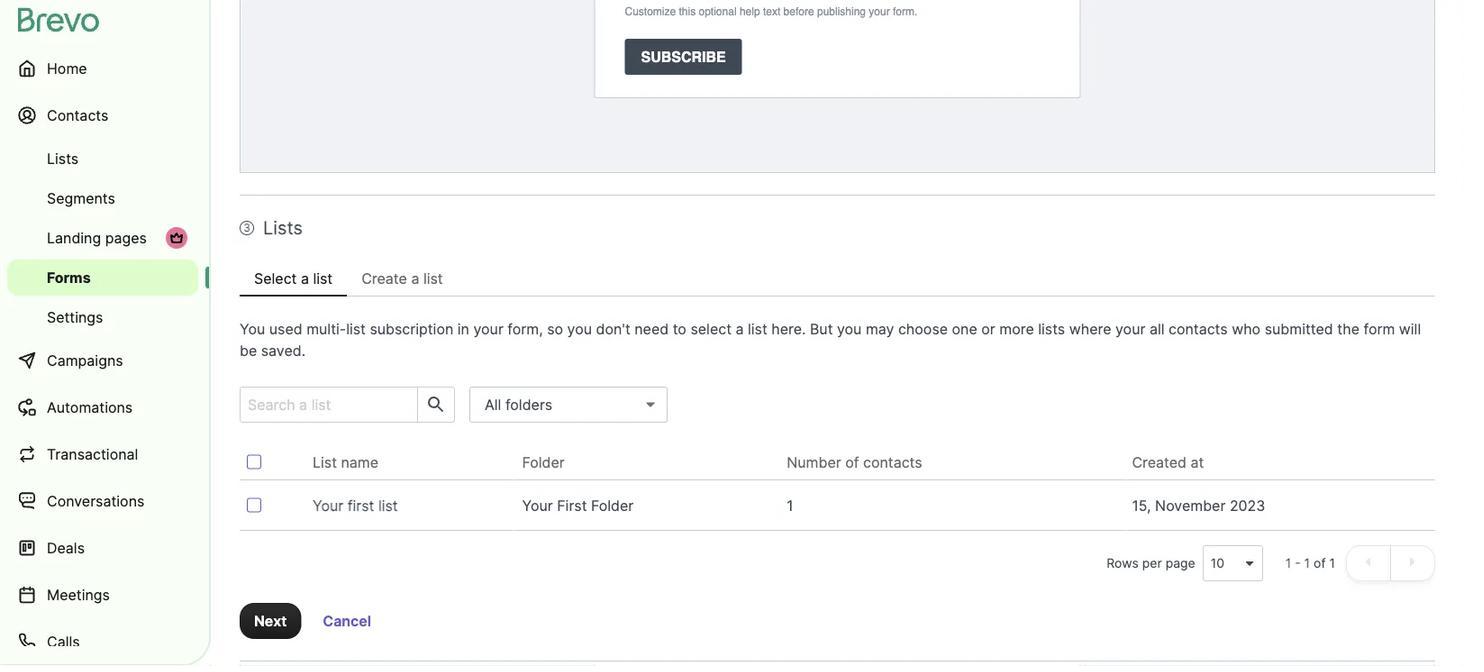 Task type: locate. For each thing, give the bounding box(es) containing it.
your first list
[[313, 497, 398, 514]]

0 horizontal spatial folder
[[522, 453, 565, 471]]

list right create
[[424, 270, 443, 287]]

need
[[635, 320, 669, 338]]

list
[[313, 270, 333, 287], [424, 270, 443, 287], [346, 320, 366, 338], [748, 320, 768, 338], [378, 497, 398, 514]]

where
[[1070, 320, 1112, 338]]

optional
[[699, 5, 737, 18]]

2 you from the left
[[837, 320, 862, 338]]

1 vertical spatial lists
[[263, 217, 303, 239]]

number
[[787, 453, 842, 471]]

choose
[[899, 320, 948, 338]]

of right - at the right of page
[[1314, 556, 1326, 571]]

select a list link
[[240, 261, 347, 297]]

1 horizontal spatial a
[[411, 270, 420, 287]]

select
[[691, 320, 732, 338]]

0 vertical spatial lists
[[47, 150, 79, 167]]

multi-
[[307, 320, 346, 338]]

your right in at left
[[474, 320, 504, 338]]

folder inside button
[[522, 453, 565, 471]]

a inside select a list 'link'
[[301, 270, 309, 287]]

rows per page
[[1107, 556, 1196, 571]]

15, november 2023
[[1133, 497, 1266, 514]]

list right first
[[378, 497, 398, 514]]

settings link
[[7, 299, 198, 335]]

lists up the segments
[[47, 150, 79, 167]]

of
[[846, 453, 859, 471], [1314, 556, 1326, 571]]

0 vertical spatial of
[[846, 453, 859, 471]]

customize this optional help text before publishing your form.
[[625, 5, 918, 18]]

campaigns
[[47, 352, 123, 369]]

0 horizontal spatial contacts
[[864, 453, 923, 471]]

0 vertical spatial folder
[[522, 453, 565, 471]]

used
[[269, 320, 303, 338]]

15,
[[1133, 497, 1152, 514]]

cancel
[[323, 612, 371, 630]]

first
[[557, 497, 587, 514]]

1 vertical spatial contacts
[[864, 453, 923, 471]]

of inside button
[[846, 453, 859, 471]]

1 vertical spatial folder
[[591, 497, 634, 514]]

contacts right number
[[864, 453, 923, 471]]

1 horizontal spatial folder
[[591, 497, 634, 514]]

your left first
[[313, 497, 344, 514]]

1 your from the left
[[313, 497, 344, 514]]

contacts right all
[[1169, 320, 1228, 338]]

to
[[673, 320, 687, 338]]

you
[[567, 320, 592, 338], [837, 320, 862, 338]]

help
[[740, 5, 760, 18]]

of right number
[[846, 453, 859, 471]]

list inside 'link'
[[313, 270, 333, 287]]

may
[[866, 320, 895, 338]]

contacts
[[47, 106, 108, 124]]

0 horizontal spatial of
[[846, 453, 859, 471]]

contacts
[[1169, 320, 1228, 338], [864, 453, 923, 471]]

don't
[[596, 320, 631, 338]]

0 horizontal spatial your
[[313, 497, 344, 514]]

your
[[313, 497, 344, 514], [522, 497, 553, 514]]

created at
[[1133, 453, 1205, 471]]

page
[[1166, 556, 1196, 571]]

your left all
[[1116, 320, 1146, 338]]

at
[[1191, 453, 1205, 471]]

settings
[[47, 308, 103, 326]]

0 horizontal spatial you
[[567, 320, 592, 338]]

your left form.
[[869, 5, 890, 18]]

folder
[[522, 453, 565, 471], [591, 497, 634, 514]]

a inside create a list link
[[411, 270, 420, 287]]

form
[[1364, 320, 1396, 338]]

calls link
[[7, 620, 198, 663]]

folder right first on the left bottom of page
[[591, 497, 634, 514]]

1 horizontal spatial you
[[837, 320, 862, 338]]

you right but
[[837, 320, 862, 338]]

forms link
[[7, 260, 198, 296]]

0 vertical spatial contacts
[[1169, 320, 1228, 338]]

you right "so"
[[567, 320, 592, 338]]

1 vertical spatial of
[[1314, 556, 1326, 571]]

november
[[1156, 497, 1226, 514]]

2 your from the left
[[522, 497, 553, 514]]

your for your first folder
[[522, 497, 553, 514]]

1 horizontal spatial of
[[1314, 556, 1326, 571]]

lists link
[[7, 141, 198, 177]]

first
[[348, 497, 374, 514]]

automations link
[[7, 386, 198, 429]]

list for create
[[424, 270, 443, 287]]

1 horizontal spatial lists
[[263, 217, 303, 239]]

search button
[[417, 388, 454, 422]]

a
[[301, 270, 309, 287], [411, 270, 420, 287], [736, 320, 744, 338]]

number of contacts
[[787, 453, 923, 471]]

0 horizontal spatial lists
[[47, 150, 79, 167]]

list right select
[[313, 270, 333, 287]]

be
[[240, 342, 257, 359]]

who
[[1232, 320, 1261, 338]]

contacts inside button
[[864, 453, 923, 471]]

saved.
[[261, 342, 306, 359]]

list name
[[313, 453, 379, 471]]

the
[[1338, 320, 1360, 338]]

lists
[[1039, 320, 1066, 338]]

lists right the 3
[[263, 217, 303, 239]]

2 horizontal spatial a
[[736, 320, 744, 338]]

0 horizontal spatial your
[[474, 320, 504, 338]]

subscribe
[[641, 48, 726, 65]]

1 horizontal spatial your
[[522, 497, 553, 514]]

list
[[313, 453, 337, 471]]

list name button
[[313, 452, 393, 473]]

next
[[254, 612, 287, 630]]

0 horizontal spatial a
[[301, 270, 309, 287]]

lists
[[47, 150, 79, 167], [263, 217, 303, 239]]

1 horizontal spatial contacts
[[1169, 320, 1228, 338]]

segments
[[47, 189, 115, 207]]

list left here.
[[748, 320, 768, 338]]

your left first on the left bottom of page
[[522, 497, 553, 514]]

will
[[1400, 320, 1422, 338]]

folder up first on the left bottom of page
[[522, 453, 565, 471]]

before
[[784, 5, 815, 18]]



Task type: vqa. For each thing, say whether or not it's contained in the screenshot.
emails related to business
no



Task type: describe. For each thing, give the bounding box(es) containing it.
form,
[[508, 320, 543, 338]]

all
[[485, 396, 502, 413]]

2 horizontal spatial your
[[1116, 320, 1146, 338]]

in
[[458, 320, 470, 338]]

next button
[[240, 603, 301, 639]]

so
[[547, 320, 563, 338]]

contacts inside you used multi-list subscription in your form, so you don't need to select a list here. but you may choose one or more lists where your all contacts who submitted the form will be saved.
[[1169, 320, 1228, 338]]

all
[[1150, 320, 1165, 338]]

left___rvooi image
[[169, 231, 184, 245]]

create a list
[[362, 270, 443, 287]]

your first folder
[[522, 497, 634, 514]]

pages
[[105, 229, 147, 247]]

a inside you used multi-list subscription in your form, so you don't need to select a list here. but you may choose one or more lists where your all contacts who submitted the form will be saved.
[[736, 320, 744, 338]]

number of contacts button
[[787, 452, 937, 473]]

one
[[952, 320, 978, 338]]

here.
[[772, 320, 806, 338]]

folder button
[[522, 452, 579, 473]]

select a list
[[254, 270, 333, 287]]

2023
[[1230, 497, 1266, 514]]

text
[[763, 5, 781, 18]]

created
[[1133, 453, 1187, 471]]

a for select
[[301, 270, 309, 287]]

-
[[1295, 556, 1301, 571]]

create
[[362, 270, 407, 287]]

your for your first list
[[313, 497, 344, 514]]

forms
[[47, 269, 91, 286]]

contacts link
[[7, 94, 198, 137]]

landing pages link
[[7, 220, 198, 256]]

more
[[1000, 320, 1035, 338]]

Campaign name search field
[[241, 388, 410, 422]]

list for your
[[378, 497, 398, 514]]

transactional
[[47, 445, 138, 463]]

1 you from the left
[[567, 320, 592, 338]]

landing pages
[[47, 229, 147, 247]]

search image
[[425, 394, 447, 416]]

automations
[[47, 398, 133, 416]]

or
[[982, 320, 996, 338]]

folders
[[506, 396, 553, 413]]

segments link
[[7, 180, 198, 216]]

home
[[47, 59, 87, 77]]

deals
[[47, 539, 85, 557]]

select
[[254, 270, 297, 287]]

list for select
[[313, 270, 333, 287]]

submitted
[[1265, 320, 1334, 338]]

transactional link
[[7, 433, 198, 476]]

deals link
[[7, 526, 198, 570]]

meetings
[[47, 586, 110, 603]]

1 - 1 of 1
[[1286, 556, 1336, 571]]

cancel button
[[309, 603, 386, 639]]

list left subscription
[[346, 320, 366, 338]]

landing
[[47, 229, 101, 247]]

create a list link
[[347, 261, 458, 297]]

created at button
[[1133, 452, 1219, 473]]

customize
[[625, 5, 676, 18]]

1 horizontal spatial your
[[869, 5, 890, 18]]

you used multi-list subscription in your form, so you don't need to select a list here. but you may choose one or more lists where your all contacts who submitted the form will be saved.
[[240, 320, 1422, 359]]

subscription
[[370, 320, 454, 338]]

all folders
[[485, 396, 553, 413]]

3
[[244, 221, 250, 234]]

but
[[810, 320, 833, 338]]

form.
[[893, 5, 918, 18]]

you
[[240, 320, 265, 338]]

meetings link
[[7, 573, 198, 617]]

name
[[341, 453, 379, 471]]

conversations
[[47, 492, 145, 510]]

a for create
[[411, 270, 420, 287]]

rows
[[1107, 556, 1139, 571]]

per
[[1143, 556, 1163, 571]]

campaigns link
[[7, 339, 198, 382]]

this
[[679, 5, 696, 18]]

publishing
[[818, 5, 866, 18]]

conversations link
[[7, 480, 198, 523]]

home link
[[7, 47, 198, 90]]

calls
[[47, 633, 80, 650]]



